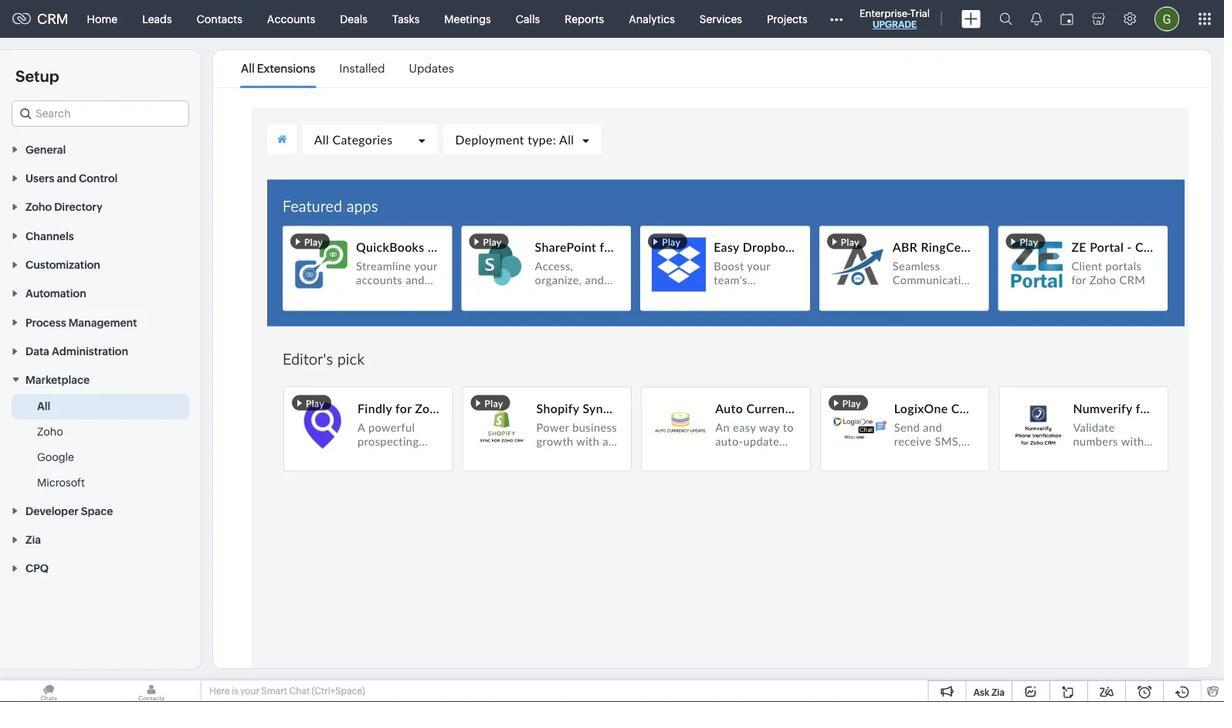 Task type: describe. For each thing, give the bounding box(es) containing it.
marketplace region
[[0, 394, 201, 496]]

here
[[209, 686, 230, 696]]

services link
[[687, 0, 755, 37]]

users and control
[[25, 172, 118, 184]]

enterprise-trial upgrade
[[860, 7, 930, 30]]

google link
[[37, 450, 74, 465]]

directory
[[54, 201, 102, 213]]

calls
[[516, 13, 540, 25]]

data administration
[[25, 345, 128, 357]]

zoho directory button
[[0, 192, 201, 221]]

is
[[232, 686, 238, 696]]

(ctrl+space)
[[312, 686, 365, 696]]

users and control button
[[0, 163, 201, 192]]

analytics
[[629, 13, 675, 25]]

all extensions link
[[241, 51, 315, 87]]

data administration button
[[0, 336, 201, 365]]

deals link
[[328, 0, 380, 37]]

search element
[[990, 0, 1022, 38]]

trial
[[910, 7, 930, 19]]

tasks link
[[380, 0, 432, 37]]

accounts
[[267, 13, 315, 25]]

ask
[[974, 687, 990, 697]]

zia button
[[0, 525, 201, 554]]

control
[[79, 172, 118, 184]]

cpq button
[[0, 554, 201, 582]]

extensions
[[257, 62, 315, 75]]

space
[[81, 505, 113, 517]]

automation
[[25, 287, 86, 300]]

microsoft link
[[37, 475, 85, 490]]

profile element
[[1145, 0, 1189, 37]]

home link
[[75, 0, 130, 37]]

profile image
[[1155, 7, 1179, 31]]

administration
[[52, 345, 128, 357]]

all for all
[[37, 400, 50, 412]]

reports link
[[552, 0, 617, 37]]

contacts image
[[103, 680, 200, 702]]

Search text field
[[12, 101, 188, 126]]

contacts link
[[184, 0, 255, 37]]

meetings link
[[432, 0, 503, 37]]

google
[[37, 451, 74, 463]]

zoho directory
[[25, 201, 102, 213]]

projects link
[[755, 0, 820, 37]]

zoho for zoho
[[37, 426, 63, 438]]

crm link
[[12, 11, 68, 27]]

smart
[[261, 686, 287, 696]]

leads
[[142, 13, 172, 25]]

developer
[[25, 505, 79, 517]]

deals
[[340, 13, 368, 25]]

cpq
[[25, 562, 49, 575]]



Task type: vqa. For each thing, say whether or not it's contained in the screenshot.
Size "image"
no



Task type: locate. For each thing, give the bounding box(es) containing it.
zia inside dropdown button
[[25, 533, 41, 546]]

setup
[[15, 67, 59, 85]]

signals element
[[1022, 0, 1051, 38]]

analytics link
[[617, 0, 687, 37]]

tasks
[[392, 13, 420, 25]]

channels
[[25, 230, 74, 242]]

enterprise-
[[860, 7, 910, 19]]

process management button
[[0, 307, 201, 336]]

here is your smart chat (ctrl+space)
[[209, 686, 365, 696]]

zoho inside dropdown button
[[25, 201, 52, 213]]

general
[[25, 143, 66, 156]]

all
[[241, 62, 255, 75], [37, 400, 50, 412]]

services
[[700, 13, 742, 25]]

contacts
[[197, 13, 242, 25]]

marketplace
[[25, 374, 90, 386]]

channels button
[[0, 221, 201, 250]]

zia
[[25, 533, 41, 546], [992, 687, 1005, 697]]

1 horizontal spatial all
[[241, 62, 255, 75]]

all extensions
[[241, 62, 315, 75]]

create menu element
[[952, 0, 990, 37]]

accounts link
[[255, 0, 328, 37]]

signals image
[[1031, 12, 1042, 25]]

zia right ask
[[992, 687, 1005, 697]]

0 horizontal spatial all
[[37, 400, 50, 412]]

create menu image
[[962, 10, 981, 28]]

zia up cpq at the bottom left
[[25, 533, 41, 546]]

all left "extensions"
[[241, 62, 255, 75]]

0 horizontal spatial zia
[[25, 533, 41, 546]]

projects
[[767, 13, 808, 25]]

and
[[57, 172, 76, 184]]

chat
[[289, 686, 310, 696]]

1 vertical spatial zoho
[[37, 426, 63, 438]]

search image
[[999, 12, 1013, 25]]

calendar image
[[1060, 13, 1074, 25]]

all link
[[37, 399, 50, 414]]

updates link
[[409, 51, 454, 87]]

all up zoho link
[[37, 400, 50, 412]]

None field
[[12, 100, 189, 127]]

ask zia
[[974, 687, 1005, 697]]

1 vertical spatial zia
[[992, 687, 1005, 697]]

automation button
[[0, 279, 201, 307]]

1 horizontal spatial zia
[[992, 687, 1005, 697]]

reports
[[565, 13, 604, 25]]

upgrade
[[873, 19, 917, 30]]

developer space
[[25, 505, 113, 517]]

zoho inside 'marketplace' region
[[37, 426, 63, 438]]

marketplace button
[[0, 365, 201, 394]]

general button
[[0, 134, 201, 163]]

all inside all extensions link
[[241, 62, 255, 75]]

developer space button
[[0, 496, 201, 525]]

process management
[[25, 316, 137, 329]]

zoho link
[[37, 424, 63, 439]]

customization
[[25, 258, 100, 271]]

installed
[[339, 62, 385, 75]]

chats image
[[0, 680, 97, 702]]

meetings
[[444, 13, 491, 25]]

zoho down users
[[25, 201, 52, 213]]

management
[[68, 316, 137, 329]]

your
[[240, 686, 259, 696]]

data
[[25, 345, 49, 357]]

users
[[25, 172, 54, 184]]

leads link
[[130, 0, 184, 37]]

zoho
[[25, 201, 52, 213], [37, 426, 63, 438]]

customization button
[[0, 250, 201, 279]]

calls link
[[503, 0, 552, 37]]

0 vertical spatial zia
[[25, 533, 41, 546]]

all for all extensions
[[241, 62, 255, 75]]

home
[[87, 13, 118, 25]]

installed link
[[339, 51, 385, 87]]

microsoft
[[37, 477, 85, 489]]

Other Modules field
[[820, 7, 853, 31]]

updates
[[409, 62, 454, 75]]

process
[[25, 316, 66, 329]]

zoho up the google
[[37, 426, 63, 438]]

zoho for zoho directory
[[25, 201, 52, 213]]

1 vertical spatial all
[[37, 400, 50, 412]]

crm
[[37, 11, 68, 27]]

0 vertical spatial zoho
[[25, 201, 52, 213]]

all inside 'marketplace' region
[[37, 400, 50, 412]]

0 vertical spatial all
[[241, 62, 255, 75]]



